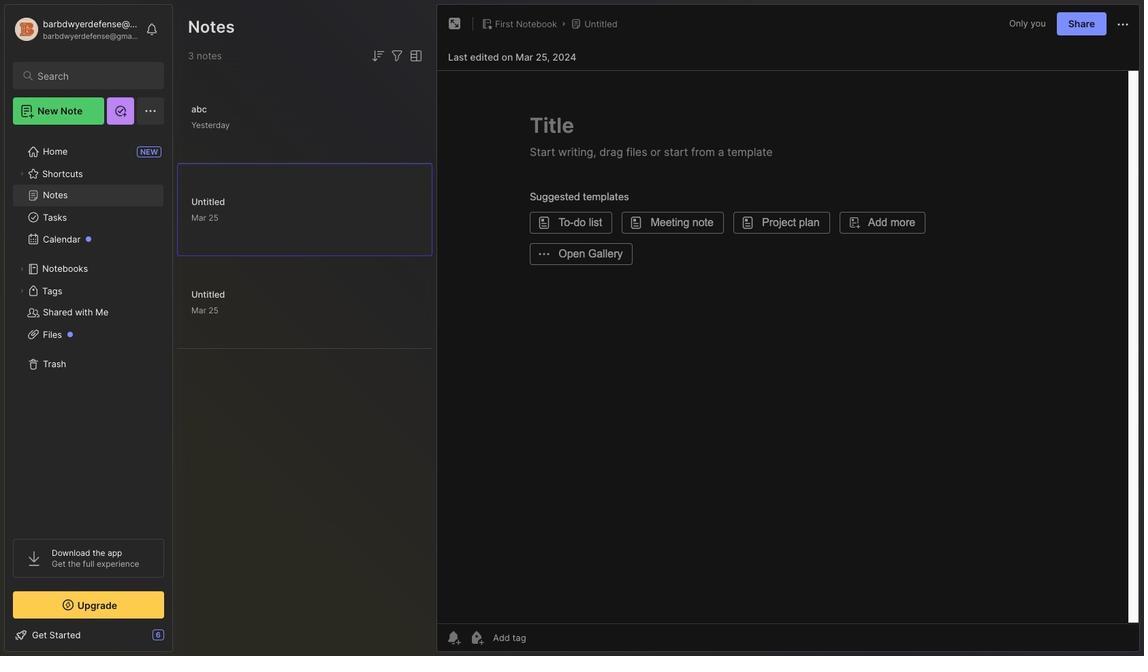 Task type: describe. For each thing, give the bounding box(es) containing it.
add a reminder image
[[446, 629, 462, 646]]

Sort options field
[[370, 48, 386, 64]]

none search field inside main element
[[37, 67, 152, 84]]

add tag image
[[469, 629, 485, 646]]

main element
[[0, 0, 177, 656]]

expand tags image
[[18, 287, 26, 295]]

click to collapse image
[[172, 631, 182, 647]]

expand note image
[[447, 16, 463, 32]]



Task type: vqa. For each thing, say whether or not it's contained in the screenshot.
Summary for Account Summary
no



Task type: locate. For each thing, give the bounding box(es) containing it.
tree inside main element
[[5, 133, 172, 527]]

Add filters field
[[389, 48, 405, 64]]

Add tag field
[[492, 631, 595, 644]]

more actions image
[[1115, 16, 1132, 33]]

add filters image
[[389, 48, 405, 64]]

expand notebooks image
[[18, 265, 26, 273]]

Help and Learning task checklist field
[[5, 624, 172, 646]]

tree
[[5, 133, 172, 527]]

Account field
[[13, 16, 139, 43]]

More actions field
[[1115, 15, 1132, 33]]

note window element
[[437, 4, 1140, 655]]

Search text field
[[37, 69, 152, 82]]

View options field
[[405, 48, 424, 64]]

None search field
[[37, 67, 152, 84]]

Note Editor text field
[[437, 70, 1140, 623]]



